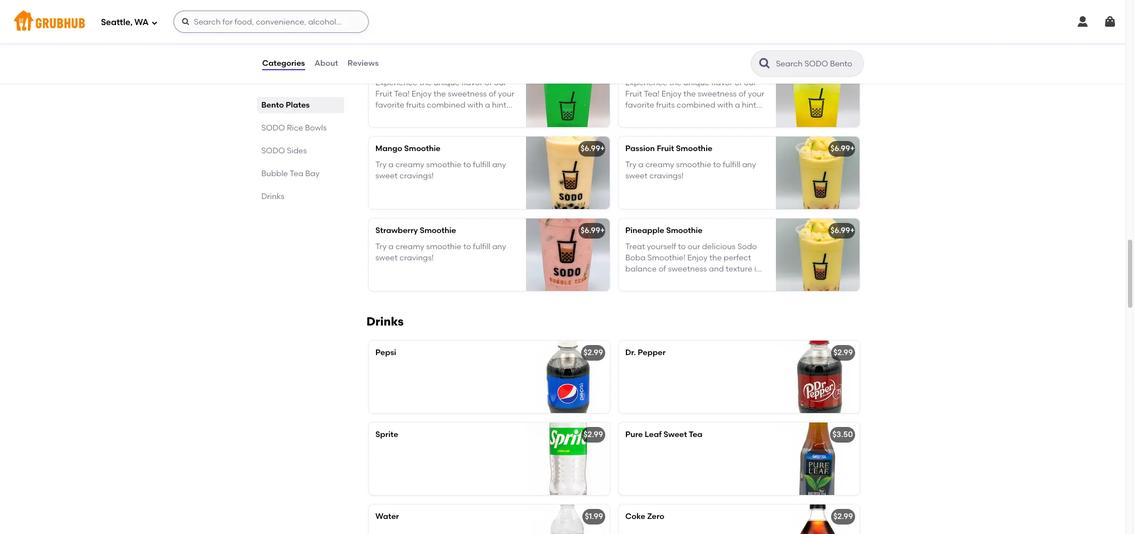 Task type: vqa. For each thing, say whether or not it's contained in the screenshot.
CHEESESTEAK
no



Task type: locate. For each thing, give the bounding box(es) containing it.
0 horizontal spatial drinks
[[262, 192, 285, 201]]

pineapple smoothie image
[[776, 219, 860, 292]]

1 sodo from the top
[[262, 123, 285, 133]]

refreshing for lemon fruit tea image
[[635, 112, 673, 121]]

try down strawberry
[[376, 242, 387, 251]]

mango smoothie image
[[526, 137, 610, 209]]

sodo
[[262, 123, 285, 133], [262, 146, 285, 156]]

treat
[[376, 41, 394, 51], [376, 123, 394, 133], [626, 123, 644, 133]]

about
[[315, 59, 338, 68]]

experience
[[376, 0, 418, 5], [376, 78, 418, 87], [626, 78, 668, 87]]

fruits down kiwi fruit tea
[[406, 101, 425, 110]]

won't
[[411, 41, 432, 51], [411, 123, 432, 133], [662, 123, 682, 133]]

treat up kiwi
[[376, 41, 394, 51]]

miss! for kiwi fruit tea image
[[465, 123, 483, 133]]

$2.99
[[584, 348, 603, 358], [834, 348, 853, 358], [584, 430, 603, 440], [834, 513, 853, 522]]

fruits for lemon fruit tea image
[[656, 101, 675, 110]]

$6.99 + for pineapple smoothie
[[831, 226, 855, 236]]

favorite
[[376, 19, 405, 28], [376, 101, 405, 110], [626, 101, 655, 110]]

smoothie right "passion"
[[676, 144, 713, 154]]

fruit down kiwi
[[376, 89, 392, 99]]

water
[[376, 513, 399, 522]]

won't up mango smoothie
[[411, 123, 432, 133]]

2 vertical spatial tea
[[689, 430, 703, 440]]

$2.99 for sprite
[[584, 430, 603, 440]]

smoothie
[[426, 160, 462, 169], [676, 160, 712, 169], [426, 242, 462, 251]]

creamy down mango smoothie
[[396, 160, 425, 169]]

$6.25
[[833, 62, 853, 72]]

$6.99 for strawberry smoothie
[[581, 226, 601, 236]]

smoothie for mango smoothie
[[426, 160, 462, 169]]

1 vertical spatial tea
[[290, 169, 304, 179]]

+ for passion fruit smoothie
[[851, 144, 855, 154]]

sweet down "passion"
[[626, 171, 648, 181]]

our
[[494, 0, 507, 5], [494, 78, 507, 87], [744, 78, 757, 87], [688, 242, 701, 251]]

bubble
[[262, 169, 288, 179]]

drinks
[[262, 192, 285, 201], [367, 315, 404, 329]]

miss!
[[465, 41, 483, 51], [465, 123, 483, 133], [715, 123, 733, 133]]

zero
[[647, 513, 665, 522]]

search icon image
[[758, 57, 772, 70]]

sides
[[287, 146, 307, 156]]

0 vertical spatial tea
[[412, 62, 426, 72]]

pure leaf sweet tea
[[626, 430, 703, 440]]

tea right sweet
[[689, 430, 703, 440]]

sweetness
[[448, 7, 487, 17], [448, 89, 487, 99], [698, 89, 737, 99], [668, 265, 707, 274]]

sweet down strawberry
[[376, 253, 398, 263]]

enjoy for pineapple smoothie "image"
[[688, 253, 708, 263]]

want inside experience the unique flavor of our fruit tea! enjoy the sweetness of your favorite fruits combined with a hint of refreshing tea - it's a delicious treat you won't want to miss! button
[[434, 41, 453, 51]]

the inside treat yourself to our delicious sodo boba smoothie! enjoy the perfect balance of sweetness and texture in every sip!
[[710, 253, 722, 263]]

won't for lemon fruit tea image
[[662, 123, 682, 133]]

tea! for lemon fruit tea image
[[644, 89, 660, 99]]

try for strawberry smoothie
[[376, 242, 387, 251]]

sodo inside tab
[[262, 123, 285, 133]]

cravings! down strawberry smoothie
[[400, 253, 434, 263]]

tea right kiwi
[[412, 62, 426, 72]]

tea
[[412, 62, 426, 72], [290, 169, 304, 179], [689, 430, 703, 440]]

1 vertical spatial sodo
[[262, 146, 285, 156]]

refreshing up "passion"
[[635, 112, 673, 121]]

your for lemon fruit tea image
[[748, 89, 765, 99]]

you up mango smoothie
[[396, 123, 410, 133]]

sip!
[[648, 276, 661, 285]]

Search SODO Bento search field
[[775, 59, 861, 69]]

strawberry smoothie image
[[526, 219, 610, 292]]

try for mango smoothie
[[376, 160, 387, 169]]

honeydew smoothie image
[[776, 0, 860, 45]]

refreshing up kiwi fruit tea
[[385, 30, 423, 39]]

creamy down passion fruit smoothie
[[646, 160, 675, 169]]

any for passion fruit smoothie
[[743, 160, 757, 169]]

a
[[485, 19, 490, 28], [457, 30, 462, 39], [485, 101, 490, 110], [735, 101, 740, 110], [457, 112, 462, 121], [707, 112, 712, 121], [389, 160, 394, 169], [639, 160, 644, 169], [389, 242, 394, 251]]

sweet
[[376, 171, 398, 181], [626, 171, 648, 181], [376, 253, 398, 263]]

with inside button
[[468, 19, 483, 28]]

fruits
[[406, 19, 425, 28], [406, 101, 425, 110], [656, 101, 675, 110]]

to
[[455, 41, 463, 51], [455, 123, 463, 133], [705, 123, 713, 133], [463, 160, 471, 169], [714, 160, 721, 169], [463, 242, 471, 251], [678, 242, 686, 251]]

$2.99 for dr. pepper
[[834, 348, 853, 358]]

your for kiwi fruit tea image
[[498, 89, 515, 99]]

it's
[[445, 30, 455, 39], [445, 112, 455, 121], [695, 112, 705, 121]]

try a creamy smoothie to fulfill any sweet cravings!
[[376, 160, 506, 181], [626, 160, 757, 181], [376, 242, 506, 263]]

sodo for sodo sides
[[262, 146, 285, 156]]

want for kiwi fruit tea image
[[434, 123, 453, 133]]

fruit right kiwi
[[393, 62, 411, 72]]

perfect
[[724, 253, 752, 263]]

favorite inside button
[[376, 19, 405, 28]]

coke zero
[[626, 513, 665, 522]]

and
[[709, 265, 724, 274]]

svg image
[[1077, 15, 1090, 28], [181, 17, 190, 26]]

to inside experience the unique flavor of our fruit tea! enjoy the sweetness of your favorite fruits combined with a hint of refreshing tea - it's a delicious treat you won't want to miss! button
[[455, 41, 463, 51]]

try down "passion"
[[626, 160, 637, 169]]

passion fruit smoothie
[[626, 144, 713, 154]]

try
[[376, 160, 387, 169], [626, 160, 637, 169], [376, 242, 387, 251]]

$6.99 + for passion fruit smoothie
[[831, 144, 855, 154]]

refreshing for kiwi fruit tea image
[[385, 112, 423, 121]]

+
[[601, 144, 605, 154], [851, 144, 855, 154], [601, 226, 605, 236], [851, 226, 855, 236]]

you
[[396, 41, 410, 51], [396, 123, 410, 133], [646, 123, 660, 133]]

0 vertical spatial drinks
[[262, 192, 285, 201]]

plates
[[286, 100, 310, 110]]

tea
[[425, 30, 437, 39], [425, 112, 437, 121], [675, 112, 687, 121]]

1 horizontal spatial drinks
[[367, 315, 404, 329]]

unique inside button
[[434, 0, 460, 5]]

drinks down bubble
[[262, 192, 285, 201]]

smoothie up yourself at right
[[666, 226, 703, 236]]

enjoy for lemon fruit tea image
[[662, 89, 682, 99]]

passion fruit smoothie image
[[776, 137, 860, 209]]

fruit
[[376, 7, 392, 17], [393, 62, 411, 72], [376, 89, 392, 99], [626, 89, 642, 99], [657, 144, 674, 154]]

treat inside button
[[376, 41, 394, 51]]

with for lemon fruit tea image
[[718, 101, 733, 110]]

dr. pepper
[[626, 348, 666, 358]]

fruits up passion fruit smoothie
[[656, 101, 675, 110]]

with
[[468, 19, 483, 28], [468, 101, 483, 110], [718, 101, 733, 110]]

$6.99 + for mango smoothie
[[581, 144, 605, 154]]

combined inside button
[[427, 19, 466, 28]]

smoothie
[[404, 144, 441, 154], [676, 144, 713, 154], [420, 226, 456, 236], [666, 226, 703, 236]]

tea left bay
[[290, 169, 304, 179]]

won't up passion fruit smoothie
[[662, 123, 682, 133]]

treat up mango
[[376, 123, 394, 133]]

- inside experience the unique flavor of our fruit tea! enjoy the sweetness of your favorite fruits combined with a hint of refreshing tea - it's a delicious treat you won't want to miss! button
[[439, 30, 443, 39]]

tea! for kiwi fruit tea image
[[394, 89, 410, 99]]

$6.99 + for strawberry smoothie
[[581, 226, 605, 236]]

lemon fruit tea image
[[776, 55, 860, 127]]

your inside button
[[498, 7, 515, 17]]

fulfill for mango smoothie
[[473, 160, 491, 169]]

pineapple smoothie
[[626, 226, 703, 236]]

you up kiwi fruit tea
[[396, 41, 410, 51]]

hint
[[492, 19, 507, 28], [492, 101, 507, 110], [742, 101, 757, 110]]

cravings! for strawberry
[[400, 253, 434, 263]]

0 horizontal spatial svg image
[[181, 17, 190, 26]]

sodo for sodo rice bowls
[[262, 123, 285, 133]]

categories button
[[262, 44, 306, 84]]

sweet for passion fruit smoothie
[[626, 171, 648, 181]]

creamy down strawberry smoothie
[[396, 242, 425, 251]]

flavor for lemon fruit tea image
[[712, 78, 733, 87]]

cravings! down mango smoothie
[[400, 171, 434, 181]]

experience for lemon fruit tea image
[[626, 78, 668, 87]]

delicious
[[464, 30, 497, 39], [464, 112, 497, 121], [714, 112, 747, 121], [702, 242, 736, 251]]

fruit right "passion"
[[657, 144, 674, 154]]

0 vertical spatial sodo
[[262, 123, 285, 133]]

combined
[[427, 19, 466, 28], [427, 101, 466, 110], [677, 101, 716, 110]]

smoothie down mango smoothie
[[426, 160, 462, 169]]

fruits inside button
[[406, 19, 425, 28]]

tea up passion fruit smoothie
[[675, 112, 687, 121]]

to inside treat yourself to our delicious sodo boba smoothie! enjoy the perfect balance of sweetness and texture in every sip!
[[678, 242, 686, 251]]

$6.99
[[581, 144, 601, 154], [831, 144, 851, 154], [581, 226, 601, 236], [831, 226, 851, 236]]

of
[[485, 0, 492, 5], [489, 7, 496, 17], [376, 30, 383, 39], [485, 78, 492, 87], [735, 78, 742, 87], [489, 89, 496, 99], [739, 89, 746, 99], [376, 112, 383, 121], [626, 112, 633, 121], [659, 265, 666, 274]]

coke zero image
[[776, 505, 860, 535]]

bubble tea bay
[[262, 169, 320, 179]]

strawberry smoothie
[[376, 226, 456, 236]]

fruits up kiwi fruit tea
[[406, 19, 425, 28]]

creamy
[[396, 160, 425, 169], [646, 160, 675, 169], [396, 242, 425, 251]]

cravings! for mango
[[400, 171, 434, 181]]

experience inside button
[[376, 0, 418, 5]]

- for kiwi fruit tea image
[[439, 112, 443, 121]]

hint inside experience the unique flavor of our fruit tea! enjoy the sweetness of your favorite fruits combined with a hint of refreshing tea - it's a delicious treat you won't want to miss! button
[[492, 19, 507, 28]]

cravings!
[[400, 171, 434, 181], [650, 171, 684, 181], [400, 253, 434, 263]]

sodo sides
[[262, 146, 307, 156]]

$6.99 +
[[581, 144, 605, 154], [831, 144, 855, 154], [581, 226, 605, 236], [831, 226, 855, 236]]

tea for kiwi fruit tea image
[[425, 112, 437, 121]]

your
[[498, 7, 515, 17], [498, 89, 515, 99], [748, 89, 765, 99]]

enjoy inside treat yourself to our delicious sodo boba smoothie! enjoy the perfect balance of sweetness and texture in every sip!
[[688, 253, 708, 263]]

sodo inside 'tab'
[[262, 146, 285, 156]]

treat up "passion"
[[626, 123, 644, 133]]

+ for strawberry smoothie
[[601, 226, 605, 236]]

you inside button
[[396, 41, 410, 51]]

dr.
[[626, 348, 636, 358]]

favorite for kiwi fruit tea image
[[376, 101, 405, 110]]

favorite for lemon fruit tea image
[[626, 101, 655, 110]]

sweet down mango
[[376, 171, 398, 181]]

coke
[[626, 513, 646, 522]]

0 horizontal spatial tea
[[290, 169, 304, 179]]

sodo left rice
[[262, 123, 285, 133]]

main navigation navigation
[[0, 0, 1126, 44]]

sodo up bubble
[[262, 146, 285, 156]]

try a creamy smoothie to fulfill any sweet cravings! down passion fruit smoothie
[[626, 160, 757, 181]]

any
[[492, 160, 506, 169], [743, 160, 757, 169], [492, 242, 506, 251]]

smoothie down passion fruit smoothie
[[676, 160, 712, 169]]

won't up kiwi fruit tea
[[411, 41, 432, 51]]

tea up kiwi fruit tea
[[425, 30, 437, 39]]

flavor for kiwi fruit tea image
[[462, 78, 483, 87]]

fruit up kiwi
[[376, 7, 392, 17]]

favorite down kiwi
[[376, 101, 405, 110]]

experience the unique flavor of our fruit tea! enjoy the sweetness of your favorite fruits combined with a hint of refreshing tea - it's a delicious treat you won't want to miss! for kiwi fruit tea image
[[376, 78, 515, 133]]

tea up mango smoothie
[[425, 112, 437, 121]]

bento plates tab
[[262, 99, 340, 111]]

drinks up pepsi
[[367, 315, 404, 329]]

-
[[439, 30, 443, 39], [439, 112, 443, 121], [689, 112, 693, 121]]

the
[[420, 0, 432, 5], [434, 7, 446, 17], [420, 78, 432, 87], [670, 78, 682, 87], [434, 89, 446, 99], [684, 89, 696, 99], [710, 253, 722, 263]]

seattle, wa
[[101, 17, 149, 27]]

$6.99 for pineapple smoothie
[[831, 226, 851, 236]]

2 sodo from the top
[[262, 146, 285, 156]]

experience the unique flavor of our fruit tea! enjoy the sweetness of your favorite fruits combined with a hint of refreshing tea - it's a delicious treat you won't want to miss!
[[376, 0, 515, 51], [376, 78, 515, 133], [626, 78, 765, 133]]

every
[[626, 276, 646, 285]]

smoothie right mango
[[404, 144, 441, 154]]

creamy for strawberry
[[396, 242, 425, 251]]

try a creamy smoothie to fulfill any sweet cravings! down strawberry smoothie
[[376, 242, 506, 263]]

1 horizontal spatial svg image
[[1104, 15, 1117, 28]]

you up "passion"
[[646, 123, 660, 133]]

refreshing up mango smoothie
[[385, 112, 423, 121]]

flavor
[[462, 0, 483, 5], [462, 78, 483, 87], [712, 78, 733, 87]]

creamy for mango
[[396, 160, 425, 169]]

passion
[[626, 144, 655, 154]]

enjoy for kiwi fruit tea image
[[412, 89, 432, 99]]

rice
[[287, 123, 304, 133]]

bowls
[[305, 123, 327, 133]]

wa
[[135, 17, 149, 27]]

treat yourself to our delicious sodo boba smoothie! enjoy the perfect balance of sweetness and texture in every sip!
[[626, 242, 761, 285]]

refreshing
[[385, 30, 423, 39], [385, 112, 423, 121], [635, 112, 673, 121]]

svg image
[[1104, 15, 1117, 28], [151, 19, 158, 26]]

smoothie down strawberry smoothie
[[426, 242, 462, 251]]

of inside treat yourself to our delicious sodo boba smoothie! enjoy the perfect balance of sweetness and texture in every sip!
[[659, 265, 666, 274]]

treat for lemon fruit tea image
[[626, 123, 644, 133]]

favorite up kiwi
[[376, 19, 405, 28]]

try down mango
[[376, 160, 387, 169]]

drinks tab
[[262, 191, 340, 203]]

mango
[[376, 144, 402, 154]]

hint for kiwi fruit tea image
[[492, 101, 507, 110]]

enjoy
[[412, 7, 432, 17], [412, 89, 432, 99], [662, 89, 682, 99], [688, 253, 708, 263]]

reviews
[[348, 59, 379, 68]]

smoothie right strawberry
[[420, 226, 456, 236]]

you for kiwi fruit tea image
[[396, 123, 410, 133]]

seattle,
[[101, 17, 133, 27]]

try a creamy smoothie to fulfill any sweet cravings! for mango smoothie
[[376, 160, 506, 181]]

try a creamy smoothie to fulfill any sweet cravings! down mango smoothie
[[376, 160, 506, 181]]

favorite up "passion"
[[626, 101, 655, 110]]

kiwi fruit tea image
[[526, 55, 610, 127]]

kiwi fruit tea
[[376, 62, 426, 72]]

cravings! down passion fruit smoothie
[[650, 171, 684, 181]]

sweet for mango smoothie
[[376, 171, 398, 181]]

in
[[755, 265, 761, 274]]



Task type: describe. For each thing, give the bounding box(es) containing it.
kiwi
[[376, 62, 392, 72]]

0 horizontal spatial svg image
[[151, 19, 158, 26]]

$6.99 for mango smoothie
[[581, 144, 601, 154]]

any for strawberry smoothie
[[492, 242, 506, 251]]

leaf
[[645, 430, 662, 440]]

about button
[[314, 44, 339, 84]]

sodo sides tab
[[262, 145, 340, 157]]

flavor inside button
[[462, 0, 483, 5]]

fruit inside button
[[376, 7, 392, 17]]

sodo
[[738, 242, 757, 251]]

miss! inside button
[[465, 41, 483, 51]]

water image
[[526, 505, 610, 535]]

texture
[[726, 265, 753, 274]]

enjoy inside button
[[412, 7, 432, 17]]

delicious inside treat yourself to our delicious sodo boba smoothie! enjoy the perfect balance of sweetness and texture in every sip!
[[702, 242, 736, 251]]

drinks inside drinks tab
[[262, 192, 285, 201]]

hint for lemon fruit tea image
[[742, 101, 757, 110]]

smoothie for strawberry smoothie
[[420, 226, 456, 236]]

sweetness inside button
[[448, 7, 487, 17]]

mango smoothie
[[376, 144, 441, 154]]

fulfill for strawberry smoothie
[[473, 242, 491, 251]]

experience the unique flavor of our fruit tea! enjoy the sweetness of your favorite fruits combined with a hint of refreshing tea - it's a delicious treat you won't want to miss! for lemon fruit tea image
[[626, 78, 765, 133]]

fruits for kiwi fruit tea image
[[406, 101, 425, 110]]

$2.99 for coke zero
[[834, 513, 853, 522]]

dr. pepper image
[[776, 341, 860, 414]]

tea inside button
[[425, 30, 437, 39]]

pineapple
[[626, 226, 665, 236]]

- for lemon fruit tea image
[[689, 112, 693, 121]]

treat
[[626, 242, 645, 251]]

reviews button
[[347, 44, 379, 84]]

try a creamy smoothie to fulfill any sweet cravings! for strawberry smoothie
[[376, 242, 506, 263]]

bento
[[262, 100, 284, 110]]

sodo rice bowls
[[262, 123, 327, 133]]

it's for lemon fruit tea image
[[695, 112, 705, 121]]

bay
[[306, 169, 320, 179]]

boba
[[626, 253, 646, 263]]

smoothie for passion fruit smoothie
[[676, 160, 712, 169]]

refreshing inside button
[[385, 30, 423, 39]]

$6.99 for passion fruit smoothie
[[831, 144, 851, 154]]

with for kiwi fruit tea image
[[468, 101, 483, 110]]

tea! inside button
[[394, 7, 410, 17]]

our inside button
[[494, 0, 507, 5]]

experience for kiwi fruit tea image
[[376, 78, 418, 87]]

delicious inside button
[[464, 30, 497, 39]]

pure
[[626, 430, 643, 440]]

bubble tea bay tab
[[262, 168, 340, 180]]

creamy for passion
[[646, 160, 675, 169]]

cravings! for passion
[[650, 171, 684, 181]]

combined for lemon fruit tea image
[[677, 101, 716, 110]]

fruit up "passion"
[[626, 89, 642, 99]]

it's for kiwi fruit tea image
[[445, 112, 455, 121]]

sprite
[[376, 430, 398, 440]]

try a creamy smoothie to fulfill any sweet cravings! for passion fruit smoothie
[[626, 160, 757, 181]]

balance
[[626, 265, 657, 274]]

1 vertical spatial drinks
[[367, 315, 404, 329]]

1 horizontal spatial svg image
[[1077, 15, 1090, 28]]

blueberry fruit tea image
[[526, 0, 610, 45]]

fulfill for passion fruit smoothie
[[723, 160, 741, 169]]

pure leaf sweet tea image
[[776, 423, 860, 496]]

sweetness inside treat yourself to our delicious sodo boba smoothie! enjoy the perfect balance of sweetness and texture in every sip!
[[668, 265, 707, 274]]

$3.50
[[833, 430, 853, 440]]

1 horizontal spatial tea
[[412, 62, 426, 72]]

Search for food, convenience, alcohol... search field
[[173, 11, 369, 33]]

unique for kiwi fruit tea image
[[434, 78, 460, 87]]

categories
[[262, 59, 305, 68]]

yourself
[[647, 242, 677, 251]]

$1.99
[[585, 513, 603, 522]]

tea for lemon fruit tea image
[[675, 112, 687, 121]]

sodo rice bowls tab
[[262, 122, 340, 134]]

you for lemon fruit tea image
[[646, 123, 660, 133]]

try for passion fruit smoothie
[[626, 160, 637, 169]]

experience the unique flavor of our fruit tea! enjoy the sweetness of your favorite fruits combined with a hint of refreshing tea - it's a delicious treat you won't want to miss! button
[[369, 0, 610, 51]]

smoothie for mango smoothie
[[404, 144, 441, 154]]

pepsi image
[[526, 341, 610, 414]]

tea inside bubble tea bay tab
[[290, 169, 304, 179]]

sprite image
[[526, 423, 610, 496]]

smoothie for pineapple smoothie
[[666, 226, 703, 236]]

pepsi
[[376, 348, 396, 358]]

+ for pineapple smoothie
[[851, 226, 855, 236]]

our inside treat yourself to our delicious sodo boba smoothie! enjoy the perfect balance of sweetness and texture in every sip!
[[688, 242, 701, 251]]

miss! for lemon fruit tea image
[[715, 123, 733, 133]]

unique for lemon fruit tea image
[[684, 78, 710, 87]]

bento plates
[[262, 100, 310, 110]]

smoothie!
[[648, 253, 686, 263]]

sweet for strawberry smoothie
[[376, 253, 398, 263]]

+ for mango smoothie
[[601, 144, 605, 154]]

treat for kiwi fruit tea image
[[376, 123, 394, 133]]

won't for kiwi fruit tea image
[[411, 123, 432, 133]]

smoothie for strawberry smoothie
[[426, 242, 462, 251]]

any for mango smoothie
[[492, 160, 506, 169]]

strawberry
[[376, 226, 418, 236]]

it's inside button
[[445, 30, 455, 39]]

won't inside experience the unique flavor of our fruit tea! enjoy the sweetness of your favorite fruits combined with a hint of refreshing tea - it's a delicious treat you won't want to miss! button
[[411, 41, 432, 51]]

2 horizontal spatial tea
[[689, 430, 703, 440]]

sweet
[[664, 430, 687, 440]]

combined for kiwi fruit tea image
[[427, 101, 466, 110]]

want for lemon fruit tea image
[[684, 123, 703, 133]]

$2.99 for pepsi
[[584, 348, 603, 358]]

pepper
[[638, 348, 666, 358]]



